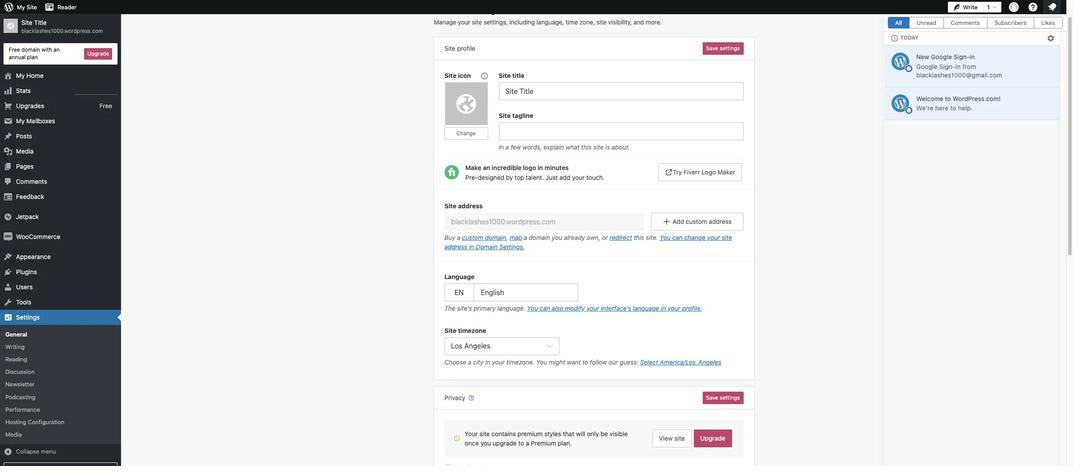 Task type: locate. For each thing, give the bounding box(es) containing it.
might
[[549, 359, 565, 366]]

custom inside the add custom address link
[[686, 218, 707, 225]]

site title group
[[499, 71, 744, 100]]

1 horizontal spatial free
[[99, 102, 112, 109]]

1 vertical spatial google
[[917, 63, 938, 70]]

explain
[[544, 143, 564, 151]]

site left the tagline
[[499, 112, 511, 119]]

and more.
[[634, 18, 662, 26]]

site for site timezone
[[445, 327, 457, 334]]

1 horizontal spatial view
[[1024, 17, 1037, 24]]

1 button
[[983, 2, 1002, 12]]

add custom address link
[[651, 213, 744, 231]]

add custom address
[[673, 218, 732, 225]]

1 save from the top
[[706, 45, 718, 52]]

an inside "make an incredible logo in minutes pre-designed by top talent. just add your touch."
[[483, 164, 490, 171]]

help.
[[958, 104, 973, 112]]

free inside free domain with an annual plan
[[9, 46, 20, 53]]

Site tagline text field
[[499, 122, 744, 140]]

0 horizontal spatial custom
[[462, 234, 483, 241]]

site left the profile
[[445, 45, 456, 52]]

media link down 'my mailboxes' link
[[0, 144, 121, 159]]

visibility,
[[608, 18, 632, 26]]

2 vertical spatial my
[[16, 117, 25, 124]]

media link up collapse menu link
[[0, 428, 121, 441]]

0 vertical spatial custom
[[686, 218, 707, 225]]

0 vertical spatial save settings button
[[703, 42, 744, 55]]

including
[[510, 18, 535, 26]]

info image left we're
[[906, 108, 912, 113]]

address down the buy
[[445, 243, 467, 251]]

save settings for site profile
[[706, 45, 740, 52]]

custom up domain
[[462, 234, 483, 241]]

google
[[931, 53, 952, 61], [917, 63, 938, 70]]

1 save settings from the top
[[706, 45, 740, 52]]

1 vertical spatial my
[[16, 71, 25, 79]]

0 vertical spatial media link
[[0, 144, 121, 159]]

1 vertical spatial save
[[706, 395, 718, 401]]

img image for jetpack
[[4, 212, 12, 221]]

1 vertical spatial free
[[99, 102, 112, 109]]

wordpress.com!
[[953, 95, 1001, 102]]

my profile image
[[1009, 2, 1019, 12]]

0 horizontal spatial you
[[481, 440, 491, 447]]

your
[[458, 18, 470, 26], [572, 173, 585, 181], [707, 234, 720, 241], [587, 304, 599, 312], [668, 304, 681, 312], [492, 359, 505, 366]]

your
[[465, 430, 478, 438]]

can inside you can change your site address in domain settings.
[[672, 234, 683, 241]]

site left title
[[499, 72, 511, 79]]

save settings button for privacy
[[703, 392, 744, 404]]

you inside your site contains premium styles that will only be visible once you upgrade to a premium plan.
[[481, 440, 491, 447]]

my left the reader link
[[17, 4, 25, 11]]

google down new
[[917, 63, 938, 70]]

1 vertical spatial info image
[[906, 108, 912, 113]]

info image
[[906, 66, 912, 71], [906, 108, 912, 113]]

group containing site timezone
[[445, 326, 744, 369]]

site left "upgrade" link
[[675, 435, 685, 442]]

you left might
[[536, 359, 547, 366]]

view for view
[[1024, 17, 1037, 24]]

2 media link from the top
[[0, 428, 121, 441]]

to down premium
[[518, 440, 524, 447]]

1 vertical spatial an
[[483, 164, 490, 171]]

info image down today
[[906, 66, 912, 71]]

0 vertical spatial save
[[706, 45, 718, 52]]

stats link
[[0, 83, 121, 98]]

your inside general settings manage your site settings, including language, time zone, site visibility, and more.
[[458, 18, 470, 26]]

media
[[16, 147, 34, 155], [5, 431, 22, 438]]

0 horizontal spatial an
[[54, 46, 60, 53]]

upgrade button
[[84, 48, 112, 60]]

a for city
[[468, 359, 471, 366]]

media up pages
[[16, 147, 34, 155]]

1 horizontal spatial comments
[[951, 19, 980, 26]]

tagline
[[512, 112, 533, 119]]

a down premium
[[526, 440, 529, 447]]

you
[[660, 234, 671, 241], [527, 304, 538, 312], [536, 359, 547, 366]]

my left 'home'
[[16, 71, 25, 79]]

1 vertical spatial this
[[634, 234, 644, 241]]

your left profile.
[[668, 304, 681, 312]]

custom up change
[[686, 218, 707, 225]]

tools link
[[0, 295, 121, 310]]

address down the pre-
[[458, 202, 483, 210]]

info image for we're here to help.
[[906, 108, 912, 113]]

site for site title blacklashes1000.wordpress.com
[[21, 19, 32, 26]]

you
[[552, 234, 562, 241], [481, 440, 491, 447]]

1 horizontal spatial custom
[[686, 218, 707, 225]]

0 horizontal spatial can
[[540, 304, 550, 312]]

2 vertical spatial address
[[445, 243, 467, 251]]

upgrades
[[16, 102, 44, 109]]

0 vertical spatial my
[[17, 4, 25, 11]]

your down general settings
[[458, 18, 470, 26]]

menu
[[41, 448, 56, 455]]

1 vertical spatial view
[[659, 435, 673, 442]]

buy a custom domain , map a domain you already own, or redirect this site.
[[445, 234, 658, 241]]

1 vertical spatial media
[[5, 431, 22, 438]]

comments down write link
[[951, 19, 980, 26]]

0 horizontal spatial comments
[[16, 177, 47, 185]]

a for custom
[[457, 234, 460, 241]]

privacy
[[445, 394, 467, 402]]

upgrade right view site
[[701, 435, 725, 442]]

more information image
[[480, 71, 488, 79]]

site inside site title blacklashes1000.wordpress.com
[[21, 19, 32, 26]]

annual plan
[[9, 54, 38, 60]]

domain up annual plan
[[22, 46, 40, 53]]

2 save from the top
[[706, 395, 718, 401]]

view site
[[659, 435, 685, 442]]

1 media link from the top
[[0, 144, 121, 159]]

performance
[[5, 406, 40, 413]]

you can change your site address in domain settings. link
[[445, 234, 732, 251]]

you inside you can change your site address in domain settings.
[[660, 234, 671, 241]]

1 vertical spatial upgrade
[[701, 435, 725, 442]]

reader
[[57, 4, 77, 11]]

already
[[564, 234, 585, 241]]

2 settings from the top
[[720, 395, 740, 401]]

0 horizontal spatial upgrade
[[87, 50, 109, 57]]

0 vertical spatial upgrade
[[87, 50, 109, 57]]

0 vertical spatial info image
[[906, 66, 912, 71]]

sign- up the from
[[954, 53, 970, 61]]

free domain with an annual plan
[[9, 46, 60, 60]]

group containing site address
[[434, 190, 754, 261]]

contains
[[492, 430, 516, 438]]

writing
[[5, 343, 25, 350]]

settings for privacy
[[720, 395, 740, 401]]

woocommerce link
[[0, 229, 121, 244]]

view for view site
[[659, 435, 673, 442]]

2 img image from the top
[[4, 232, 12, 241]]

img image
[[4, 212, 12, 221], [4, 232, 12, 241]]

0 vertical spatial view
[[1024, 17, 1037, 24]]

reading
[[5, 356, 27, 363]]

upgrade inside general settings main content
[[701, 435, 725, 442]]

map
[[510, 234, 522, 241]]

all
[[896, 19, 902, 26]]

1 info image from the top
[[906, 66, 912, 71]]

you right site.
[[660, 234, 671, 241]]

1 vertical spatial save settings
[[706, 395, 740, 401]]

hosting configuration
[[5, 418, 65, 426]]

1 settings from the top
[[720, 45, 740, 52]]

in right logo at the left top of the page
[[538, 164, 543, 171]]

maker
[[718, 168, 735, 176]]

img image left woocommerce
[[4, 232, 12, 241]]

upgrade inside 'button'
[[87, 50, 109, 57]]

a right in
[[506, 143, 509, 151]]

settings
[[16, 313, 40, 321]]

address right add
[[709, 218, 732, 225]]

this left site.
[[634, 234, 644, 241]]

your right change
[[707, 234, 720, 241]]

site for site address
[[445, 202, 457, 210]]

site down add custom address
[[722, 234, 732, 241]]

free down highest hourly views 0 image
[[99, 102, 112, 109]]

site up the buy
[[445, 202, 457, 210]]

img image inside "jetpack" link
[[4, 212, 12, 221]]

appearance link
[[0, 249, 121, 264]]

america/los_angeles
[[660, 359, 722, 366]]

0 vertical spatial settings
[[720, 45, 740, 52]]

in right city
[[485, 359, 490, 366]]

my up posts
[[16, 117, 25, 124]]

feedback link
[[0, 189, 121, 204]]

1 horizontal spatial this
[[634, 234, 644, 241]]

0 vertical spatial this
[[581, 143, 592, 151]]

a left city
[[468, 359, 471, 366]]

0 vertical spatial an
[[54, 46, 60, 53]]

with
[[41, 46, 52, 53]]

img image left jetpack
[[4, 212, 12, 221]]

plan.
[[558, 440, 572, 447]]

0 horizontal spatial free
[[9, 46, 20, 53]]

upgrade for upgrade 'button'
[[87, 50, 109, 57]]

here
[[936, 104, 949, 112]]

media link
[[0, 144, 121, 159], [0, 428, 121, 441]]

words,
[[523, 143, 542, 151]]

few
[[511, 143, 521, 151]]

a right the buy
[[457, 234, 460, 241]]

1 horizontal spatial can
[[672, 234, 683, 241]]

by
[[506, 173, 513, 181]]

img image inside woocommerce link
[[4, 232, 12, 241]]

the
[[445, 304, 456, 312]]

add
[[673, 218, 684, 225]]

site left timezone
[[445, 327, 457, 334]]

0 horizontal spatial domain
[[22, 46, 40, 53]]

save settings
[[706, 45, 740, 52], [706, 395, 740, 401]]

0 horizontal spatial view
[[659, 435, 673, 442]]

collapse menu link
[[0, 444, 121, 459]]

2 info image from the top
[[906, 108, 912, 113]]

profile
[[457, 45, 475, 52]]

top
[[515, 173, 524, 181]]

an right with
[[54, 46, 60, 53]]

upgrade for "upgrade" link
[[701, 435, 725, 442]]

media down hosting
[[5, 431, 22, 438]]

your right add on the right top
[[572, 173, 585, 181]]

1 vertical spatial you
[[481, 440, 491, 447]]

site for site title
[[499, 72, 511, 79]]

an up designed
[[483, 164, 490, 171]]

1 save settings button from the top
[[703, 42, 744, 55]]

posts link
[[0, 128, 121, 144]]

0 vertical spatial google
[[931, 53, 952, 61]]

view inside button
[[1024, 17, 1037, 24]]

view site link
[[652, 430, 692, 448]]

woocommerce
[[16, 233, 60, 240]]

general settings manage your site settings, including language, time zone, site visibility, and more.
[[434, 5, 662, 26]]

0 vertical spatial img image
[[4, 212, 12, 221]]

google right new
[[931, 53, 952, 61]]

1 vertical spatial custom
[[462, 234, 483, 241]]

address
[[458, 202, 483, 210], [709, 218, 732, 225], [445, 243, 467, 251]]

comments up feedback
[[16, 177, 47, 185]]

group containing en
[[445, 272, 744, 315]]

site right your
[[480, 430, 490, 438]]

0 vertical spatial you
[[660, 234, 671, 241]]

in inside you can change your site address in domain settings.
[[469, 243, 474, 251]]

site left "title"
[[21, 19, 32, 26]]

manage
[[434, 18, 456, 26]]

info image for google sign-in from blacklashes1000@gmail.com
[[906, 66, 912, 71]]

0 horizontal spatial this
[[581, 143, 592, 151]]

domain inside free domain with an annual plan
[[22, 46, 40, 53]]

site left icon
[[445, 72, 457, 79]]

this right what at top
[[581, 143, 592, 151]]

my
[[17, 4, 25, 11], [16, 71, 25, 79], [16, 117, 25, 124]]

you right once
[[481, 440, 491, 447]]

site profile
[[445, 45, 475, 52]]

1 vertical spatial settings
[[720, 395, 740, 401]]

be
[[601, 430, 608, 438]]

group
[[499, 111, 744, 154], [434, 190, 754, 261], [445, 272, 744, 315], [445, 326, 744, 369], [445, 420, 744, 466]]

discussion link
[[0, 366, 121, 378]]

2 save settings from the top
[[706, 395, 740, 401]]

0 vertical spatial save settings
[[706, 45, 740, 52]]

can down add
[[672, 234, 683, 241]]

domain down site address text box
[[529, 234, 550, 241]]

1 vertical spatial img image
[[4, 232, 12, 241]]

site down general settings
[[472, 18, 482, 26]]

you left the already
[[552, 234, 562, 241]]

writing link
[[0, 340, 121, 353]]

1 vertical spatial comments
[[16, 177, 47, 185]]

1 vertical spatial sign-
[[940, 63, 956, 70]]

0 vertical spatial you
[[552, 234, 562, 241]]

1 vertical spatial media link
[[0, 428, 121, 441]]

primary
[[474, 304, 496, 312]]

1 horizontal spatial upgrade
[[701, 435, 725, 442]]

settings for site profile
[[720, 45, 740, 52]]

upgrade up highest hourly views 0 image
[[87, 50, 109, 57]]

site up "title"
[[27, 4, 37, 11]]

2 save settings button from the top
[[703, 392, 744, 404]]

redirect
[[610, 234, 632, 241]]

comments inside comments link
[[16, 177, 47, 185]]

1 horizontal spatial you
[[552, 234, 562, 241]]

img image for woocommerce
[[4, 232, 12, 241]]

newsletter
[[5, 381, 34, 388]]

settings
[[720, 45, 740, 52], [720, 395, 740, 401]]

posts
[[16, 132, 32, 140]]

free up annual plan
[[9, 46, 20, 53]]

0 vertical spatial can
[[672, 234, 683, 241]]

domain up domain
[[485, 234, 506, 241]]

in
[[499, 143, 504, 151]]

sign- up "blacklashes1000@gmail.com"
[[940, 63, 956, 70]]

1 img image from the top
[[4, 212, 12, 221]]

1 horizontal spatial an
[[483, 164, 490, 171]]

in left domain
[[469, 243, 474, 251]]

write
[[963, 4, 978, 11]]

can left also
[[540, 304, 550, 312]]

2 vertical spatial you
[[536, 359, 547, 366]]

profile.
[[682, 304, 702, 312]]

home
[[26, 71, 43, 79]]

custom
[[686, 218, 707, 225], [462, 234, 483, 241]]

you right language. at the left bottom of the page
[[527, 304, 538, 312]]

general
[[5, 331, 27, 338]]

upgrade link
[[694, 430, 732, 448]]

0 vertical spatial free
[[9, 46, 20, 53]]

1 vertical spatial save settings button
[[703, 392, 744, 404]]

podcasting link
[[0, 391, 121, 403]]

0 vertical spatial address
[[458, 202, 483, 210]]

language
[[633, 304, 659, 312]]

once
[[465, 440, 479, 447]]



Task type: vqa. For each thing, say whether or not it's contained in the screenshot.
the Photography option
no



Task type: describe. For each thing, give the bounding box(es) containing it.
own,
[[587, 234, 600, 241]]

pre-
[[465, 173, 478, 181]]

configuration
[[28, 418, 65, 426]]

save for site profile
[[706, 45, 718, 52]]

about.
[[612, 143, 630, 151]]

new
[[917, 53, 930, 61]]

change
[[457, 130, 476, 137]]

choose a city in your timezone. you might want to follow our guess: select america/los_angeles
[[445, 359, 722, 366]]

buy
[[445, 234, 455, 241]]

settings,
[[484, 18, 508, 26]]

select america/los_angeles button
[[640, 358, 722, 367]]

0 vertical spatial sign-
[[954, 53, 970, 61]]

pages link
[[0, 159, 121, 174]]

discussion
[[5, 368, 35, 375]]

site timezone
[[445, 327, 486, 334]]

help image
[[1028, 2, 1039, 12]]

icon
[[458, 72, 471, 79]]

welcome to wordpress.com! we're here to help.
[[917, 95, 1001, 112]]

0 vertical spatial comments
[[951, 19, 980, 26]]

manage your notifications image
[[1047, 2, 1058, 12]]

title
[[512, 72, 525, 79]]

collapse menu
[[16, 448, 56, 455]]

en
[[455, 288, 464, 296]]

a inside your site contains premium styles that will only be visible once you upgrade to a premium plan.
[[526, 440, 529, 447]]

site title
[[499, 72, 525, 79]]

map link
[[510, 234, 522, 241]]

subscribers
[[995, 19, 1027, 26]]

site icon
[[445, 72, 471, 79]]

site tagline
[[499, 112, 533, 119]]

view button
[[1017, 14, 1052, 28]]

Site title text field
[[499, 82, 744, 100]]

closed image
[[1040, 20, 1045, 23]]

my home link
[[0, 68, 121, 83]]

site for site icon
[[445, 72, 457, 79]]

0 vertical spatial media
[[16, 147, 34, 155]]

settings link
[[0, 310, 121, 325]]

group containing your site contains premium styles that will only be visible once you upgrade to a premium plan.
[[445, 420, 744, 466]]

blacklashes1000.wordpress.com
[[21, 28, 103, 34]]

change button
[[445, 127, 488, 140]]

time image
[[891, 34, 899, 42]]

free for free domain with an annual plan
[[9, 46, 20, 53]]

your right city
[[492, 359, 505, 366]]

site icon group
[[445, 71, 499, 154]]

users link
[[0, 279, 121, 295]]

my site link
[[0, 0, 41, 14]]

unread
[[917, 19, 937, 26]]

timezone
[[458, 327, 486, 334]]

you can change your site address in domain settings.
[[445, 234, 732, 251]]

site left the "is"
[[593, 143, 604, 151]]

likes
[[1042, 19, 1056, 26]]

save settings button for site profile
[[703, 42, 744, 55]]

tools
[[16, 298, 31, 306]]

will
[[576, 430, 585, 438]]

save settings for privacy
[[706, 395, 740, 401]]

only
[[587, 430, 599, 438]]

1 horizontal spatial domain
[[485, 234, 506, 241]]

save for privacy
[[706, 395, 718, 401]]

1 vertical spatial you
[[527, 304, 538, 312]]

or
[[602, 234, 608, 241]]

1 vertical spatial address
[[709, 218, 732, 225]]

in inside "make an incredible logo in minutes pre-designed by top talent. just add your touch."
[[538, 164, 543, 171]]

my for my site
[[17, 4, 25, 11]]

in up "blacklashes1000@gmail.com"
[[956, 63, 961, 70]]

1
[[987, 3, 990, 10]]

my for my mailboxes
[[16, 117, 25, 124]]

free for free
[[99, 102, 112, 109]]

cog image
[[1047, 34, 1055, 42]]

from
[[963, 63, 977, 70]]

our
[[609, 359, 618, 366]]

site right zone,
[[597, 18, 607, 26]]

hosting configuration link
[[0, 416, 121, 428]]

logo
[[702, 168, 716, 176]]

general link
[[0, 328, 121, 340]]

group containing site tagline
[[499, 111, 744, 154]]

your inside you can change your site address in domain settings.
[[707, 234, 720, 241]]

a right map
[[524, 234, 527, 241]]

Site address text field
[[445, 213, 644, 231]]

custom domain link
[[462, 234, 506, 241]]

jetpack
[[16, 213, 39, 220]]

site inside you can change your site address in domain settings.
[[722, 234, 732, 241]]

highest hourly views 0 image
[[75, 89, 118, 95]]

the site's primary language. you can also modify your interface's language in your profile.
[[445, 304, 702, 312]]

logo
[[523, 164, 536, 171]]

change
[[684, 234, 706, 241]]

title
[[34, 19, 47, 26]]

to right here
[[951, 104, 957, 112]]

users
[[16, 283, 33, 291]]

in right language
[[661, 304, 666, 312]]

site.
[[646, 234, 658, 241]]

english
[[481, 288, 504, 296]]

to inside your site contains premium styles that will only be visible once you upgrade to a premium plan.
[[518, 440, 524, 447]]

general settings main content
[[434, 4, 1052, 466]]

welcome
[[917, 95, 944, 102]]

is
[[605, 143, 610, 151]]

in up the from
[[970, 53, 975, 61]]

select
[[640, 359, 658, 366]]

domain
[[476, 243, 498, 251]]

fiverr
[[684, 168, 700, 176]]

address inside you can change your site address in domain settings.
[[445, 243, 467, 251]]

site for site tagline
[[499, 112, 511, 119]]

visible
[[610, 430, 628, 438]]

2 horizontal spatial domain
[[529, 234, 550, 241]]

my for my home
[[16, 71, 25, 79]]

write link
[[948, 0, 983, 14]]

to right want
[[583, 359, 588, 366]]

site for site profile
[[445, 45, 456, 52]]

guess:
[[620, 359, 639, 366]]

language
[[445, 273, 475, 280]]

today
[[901, 34, 919, 41]]

settings.
[[499, 243, 525, 251]]

site's
[[457, 304, 472, 312]]

an inside free domain with an annual plan
[[54, 46, 60, 53]]

talent.
[[526, 173, 544, 181]]

my mailboxes
[[16, 117, 55, 124]]

fiverr small logo image
[[445, 165, 459, 179]]

a for few
[[506, 143, 509, 151]]

your right modify
[[587, 304, 599, 312]]

just
[[546, 173, 558, 181]]

your inside "make an incredible logo in minutes pre-designed by top talent. just add your touch."
[[572, 173, 585, 181]]

my site
[[17, 4, 37, 11]]

reader link
[[41, 0, 80, 14]]

podcasting
[[5, 393, 35, 400]]

1 vertical spatial can
[[540, 304, 550, 312]]

to up here
[[945, 95, 951, 102]]

,
[[506, 234, 508, 241]]

try fiverr logo maker link
[[658, 163, 742, 181]]

modify
[[565, 304, 585, 312]]

my mailboxes link
[[0, 113, 121, 128]]

site inside your site contains premium styles that will only be visible once you upgrade to a premium plan.
[[480, 430, 490, 438]]

in a few words, explain what this site is about.
[[499, 143, 630, 151]]

that
[[563, 430, 574, 438]]

what
[[566, 143, 580, 151]]



